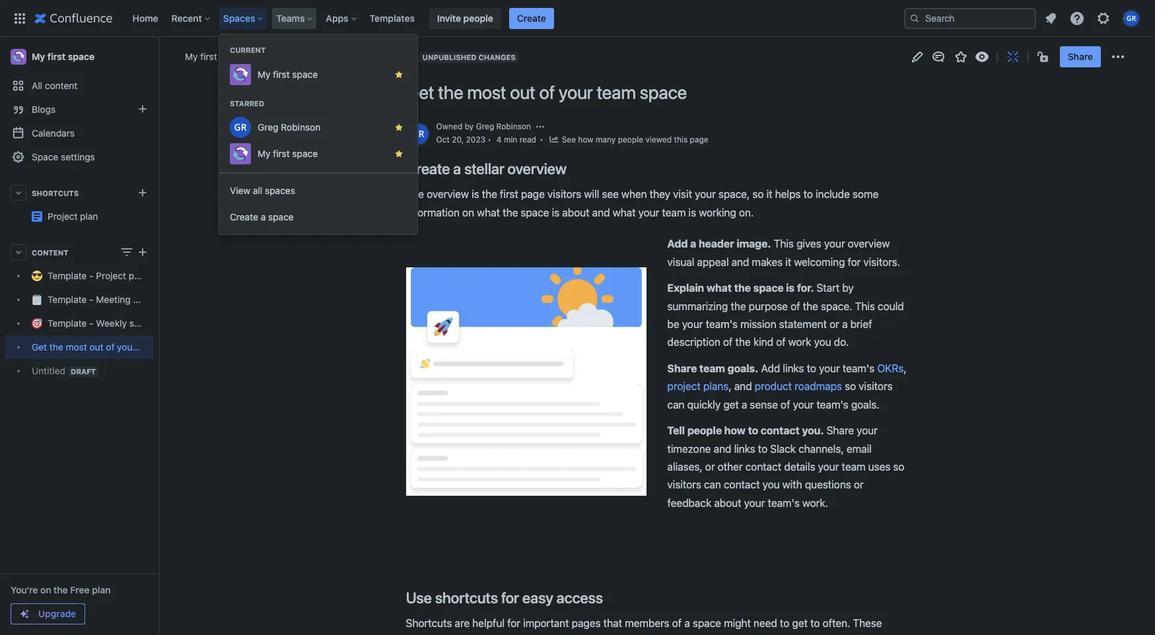 Task type: vqa. For each thing, say whether or not it's contained in the screenshot.
the notes in the The Template - Meeting Notes button
no



Task type: locate. For each thing, give the bounding box(es) containing it.
team down the 'status'
[[138, 342, 160, 353]]

space down create a stellar overview at the left
[[521, 207, 549, 219]]

tree
[[5, 264, 188, 383]]

goals. inside so visitors can quickly get a sense of your team's goals.
[[852, 399, 880, 411]]

0 horizontal spatial out
[[90, 342, 103, 353]]

do.
[[834, 337, 849, 348]]

links inside share team goals. add links to your team's okrs , project plans , and product roadmaps
[[783, 363, 804, 374]]

1 vertical spatial goals.
[[852, 399, 880, 411]]

mission
[[741, 318, 777, 330]]

you inside start by summarizing the purpose of the space. this could be your team's mission statement or a brief description of the kind of work you do.
[[814, 337, 832, 348]]

overview inside this gives your overview visual appeal and makes it welcoming for visitors.
[[848, 238, 890, 250]]

out up the manage page ownership image
[[510, 81, 536, 103]]

0 horizontal spatial how
[[578, 134, 594, 144]]

shortcuts inside shortcuts are helpful for important pages that members of a space might need to get to often. these
[[406, 618, 452, 630]]

people for tell people how to contact you.
[[688, 425, 722, 437]]

1 vertical spatial how
[[725, 425, 746, 437]]

people right many
[[618, 134, 644, 144]]

about down will
[[562, 207, 590, 219]]

1 horizontal spatial goals.
[[852, 399, 880, 411]]

shortcuts are helpful for important pages that members of a space might need to get to often. these
[[406, 618, 901, 636]]

content
[[45, 80, 78, 91]]

template - project plan link
[[5, 264, 153, 288]]

share
[[1068, 51, 1093, 62], [668, 363, 697, 374], [827, 425, 854, 437]]

so right uses
[[894, 461, 905, 473]]

unstar this space image
[[394, 69, 404, 80], [394, 122, 404, 133], [394, 149, 404, 159]]

of right kind
[[776, 337, 786, 348]]

- up template - meeting notes link
[[89, 271, 93, 282]]

overview up visitors. at the right top of the page
[[848, 238, 890, 250]]

get down plans
[[724, 399, 739, 411]]

for left visitors. at the right top of the page
[[848, 256, 861, 268]]

what
[[477, 207, 500, 219], [613, 207, 636, 219], [707, 282, 732, 294]]

my up all
[[32, 51, 45, 62]]

manage page ownership image
[[535, 122, 546, 132]]

2 vertical spatial unstar this space image
[[394, 149, 404, 159]]

space down spaces on the left of page
[[220, 51, 245, 62]]

email
[[847, 443, 872, 455]]

help icon image
[[1070, 10, 1086, 26]]

0 horizontal spatial share
[[668, 363, 697, 374]]

stop watching image
[[974, 49, 990, 65]]

first inside space element
[[47, 51, 66, 62]]

1 vertical spatial about
[[714, 497, 742, 509]]

get the most out of your team space up the manage page ownership image
[[406, 81, 687, 103]]

my first space inside starred 'element'
[[258, 148, 318, 159]]

0 vertical spatial by
[[465, 121, 474, 131]]

get inside shortcuts are helpful for important pages that members of a space might need to get to often. these
[[792, 618, 808, 630]]

your inside so visitors can quickly get a sense of your team's goals.
[[793, 399, 814, 411]]

0 vertical spatial links
[[783, 363, 804, 374]]

0 vertical spatial can
[[668, 399, 685, 411]]

1 vertical spatial get
[[792, 618, 808, 630]]

by right start
[[843, 282, 854, 294]]

, down 'could'
[[904, 363, 907, 374]]

for right helpful
[[507, 618, 521, 630]]

create inside popup button
[[230, 211, 258, 223]]

edit this page image
[[910, 49, 925, 65]]

get the most out of your team space link
[[245, 50, 415, 63], [5, 336, 188, 359]]

welcoming
[[794, 256, 845, 268]]

first up "greg robinson"
[[273, 68, 290, 80]]

you.
[[802, 425, 824, 437]]

your down the they
[[639, 207, 660, 219]]

so inside so visitors can quickly get a sense of your team's goals.
[[845, 381, 856, 393]]

1 horizontal spatial get
[[792, 618, 808, 630]]

1 vertical spatial so
[[845, 381, 856, 393]]

might
[[724, 618, 751, 630]]

1 unstar this space image from the top
[[394, 69, 404, 80]]

copy image
[[602, 590, 618, 606]]

get up 'greg robinson' icon
[[406, 81, 434, 103]]

all
[[32, 80, 42, 91]]

links inside share your timezone and links to slack channels, email aliases, or other contact details your team uses so visitors can contact you with questions or feedback about your team's work.
[[734, 443, 756, 455]]

get the most out of your team space link up the "draft" on the left of page
[[5, 336, 188, 359]]

and right plans
[[735, 381, 752, 393]]

this inside this gives your overview visual appeal and makes it welcoming for visitors.
[[774, 238, 794, 250]]

people inside button
[[618, 134, 644, 144]]

banner
[[0, 0, 1156, 37]]

my first space link down apps
[[219, 61, 418, 88]]

can inside share your timezone and links to slack channels, email aliases, or other contact details your team uses so visitors can contact you with questions or feedback about your team's work.
[[704, 479, 721, 491]]

greg robinson link up 4
[[476, 121, 531, 131]]

-
[[89, 271, 93, 282], [89, 294, 93, 306], [89, 318, 93, 329]]

plan
[[186, 205, 204, 217], [80, 211, 98, 222], [129, 271, 147, 282], [92, 585, 111, 596]]

my first space down current
[[258, 68, 318, 80]]

2 horizontal spatial people
[[688, 425, 722, 437]]

2 template from the top
[[48, 294, 87, 306]]

appeal
[[697, 256, 729, 268]]

start
[[817, 282, 840, 294]]

shortcuts for shortcuts are helpful for important pages that members of a space might need to get to often. these
[[406, 618, 452, 630]]

1 vertical spatial for
[[501, 589, 519, 607]]

0 horizontal spatial on
[[40, 585, 51, 596]]

a left sense
[[742, 399, 748, 411]]

so
[[753, 189, 764, 200], [845, 381, 856, 393], [894, 461, 905, 473]]

you left with
[[763, 479, 780, 491]]

okrs link
[[878, 363, 904, 374]]

- for meeting
[[89, 294, 93, 306]]

brief
[[851, 318, 872, 330]]

people up timezone
[[688, 425, 722, 437]]

for left easy
[[501, 589, 519, 607]]

space up purpose
[[754, 282, 784, 294]]

1 vertical spatial ,
[[729, 381, 732, 393]]

0 horizontal spatial greg robinson link
[[219, 114, 418, 141]]

0 horizontal spatial links
[[734, 443, 756, 455]]

first down "greg robinson"
[[273, 148, 290, 159]]

most up the "draft" on the left of page
[[66, 342, 87, 353]]

banner containing home
[[0, 0, 1156, 37]]

1 horizontal spatial add
[[761, 363, 780, 374]]

on inside the overview is the first page visitors will see when they visit your space, so it helps to include some information on what the space is about and what your team is working on.
[[462, 207, 474, 219]]

share up project
[[668, 363, 697, 374]]

team
[[365, 51, 387, 62], [597, 81, 636, 103], [662, 207, 686, 219], [138, 342, 160, 353], [700, 363, 725, 374], [842, 461, 866, 473]]

the
[[276, 51, 290, 62], [438, 81, 463, 103], [482, 189, 497, 200], [503, 207, 518, 219], [735, 282, 751, 294], [731, 300, 746, 312], [803, 300, 819, 312], [736, 337, 751, 348], [49, 342, 63, 353], [54, 585, 68, 596]]

1 horizontal spatial or
[[830, 318, 840, 330]]

1 horizontal spatial it
[[786, 256, 792, 268]]

- for weekly
[[89, 318, 93, 329]]

1 vertical spatial share
[[668, 363, 697, 374]]

1 horizontal spatial on
[[462, 207, 474, 219]]

to inside share team goals. add links to your team's okrs , project plans , and product roadmaps
[[807, 363, 817, 374]]

my
[[32, 51, 45, 62], [185, 51, 198, 62], [258, 68, 271, 80], [258, 148, 271, 159]]

1 horizontal spatial out
[[316, 51, 330, 62]]

1 horizontal spatial people
[[618, 134, 644, 144]]

0 horizontal spatial you
[[763, 479, 780, 491]]

my for the my first space link above all content link
[[32, 51, 45, 62]]

0 vertical spatial this
[[774, 238, 794, 250]]

to left slack
[[758, 443, 768, 455]]

0 vertical spatial it
[[767, 189, 773, 200]]

0 vertical spatial ,
[[904, 363, 907, 374]]

create link
[[509, 8, 554, 29]]

0 horizontal spatial or
[[705, 461, 715, 473]]

to inside the overview is the first page visitors will see when they visit your space, so it helps to include some information on what the space is about and what your team is working on.
[[804, 189, 813, 200]]

see
[[562, 134, 576, 144]]

and
[[592, 207, 610, 219], [732, 256, 749, 268], [735, 381, 752, 393], [714, 443, 732, 455]]

some
[[853, 189, 879, 200]]

my inside space element
[[32, 51, 45, 62]]

shortcuts inside dropdown button
[[32, 189, 79, 197]]

share up email on the right
[[827, 425, 854, 437]]

robinson inside starred 'element'
[[281, 122, 321, 133]]

my down current
[[258, 68, 271, 80]]

2 vertical spatial visitors
[[668, 479, 702, 491]]

team down email on the right
[[842, 461, 866, 473]]

a inside start by summarizing the purpose of the space. this could be your team's mission statement or a brief description of the kind of work you do.
[[842, 318, 848, 330]]

links down tell people how to contact you.
[[734, 443, 756, 455]]

a right members
[[685, 618, 690, 630]]

meeting
[[96, 294, 131, 306]]

0 horizontal spatial about
[[562, 207, 590, 219]]

with
[[783, 479, 803, 491]]

of inside shortcuts are helpful for important pages that members of a space might need to get to often. these
[[672, 618, 682, 630]]

template for template - project plan
[[48, 271, 87, 282]]

appswitcher icon image
[[12, 10, 28, 26]]

0 horizontal spatial robinson
[[281, 122, 321, 133]]

add up 'visual'
[[668, 238, 688, 250]]

share inside share team goals. add links to your team's okrs , project plans , and product roadmaps
[[668, 363, 697, 374]]

share for share your timezone and links to slack channels, email aliases, or other contact details your team uses so visitors can contact you with questions or feedback about your team's work.
[[827, 425, 854, 437]]

a inside shortcuts are helpful for important pages that members of a space might need to get to often. these
[[685, 618, 690, 630]]

1 horizontal spatial get the most out of your team space link
[[245, 50, 415, 63]]

team's
[[706, 318, 738, 330], [843, 363, 875, 374], [817, 399, 849, 411], [768, 497, 800, 509]]

no restrictions image
[[1036, 49, 1052, 65]]

notification icon image
[[1043, 10, 1059, 26]]

2 vertical spatial -
[[89, 318, 93, 329]]

explain
[[668, 282, 704, 294]]

use
[[406, 589, 432, 607]]

0 horizontal spatial visitors
[[548, 189, 582, 200]]

my first space for the my first space link above view all spaces link
[[258, 148, 318, 159]]

2 vertical spatial most
[[66, 342, 87, 353]]

read
[[520, 134, 536, 144]]

team's down with
[[768, 497, 800, 509]]

by
[[465, 121, 474, 131], [843, 282, 854, 294]]

or inside start by summarizing the purpose of the space. this could be your team's mission statement or a brief description of the kind of work you do.
[[830, 318, 840, 330]]

teams
[[276, 12, 305, 23]]

1 horizontal spatial about
[[714, 497, 742, 509]]

access
[[557, 589, 603, 607]]

visitors inside the overview is the first page visitors will see when they visit your space, so it helps to include some information on what the space is about and what your team is working on.
[[548, 189, 582, 200]]

most down teams dropdown button
[[293, 51, 314, 62]]

get inside so visitors can quickly get a sense of your team's goals.
[[724, 399, 739, 411]]

this inside start by summarizing the purpose of the space. this could be your team's mission statement or a brief description of the kind of work you do.
[[855, 300, 875, 312]]

3 template from the top
[[48, 318, 87, 329]]

shortcuts up template - project plan image
[[32, 189, 79, 197]]

overview down read
[[508, 160, 567, 178]]

0 horizontal spatial by
[[465, 121, 474, 131]]

overview for create a stellar overview
[[508, 160, 567, 178]]

by up the 2023
[[465, 121, 474, 131]]

2 horizontal spatial create
[[517, 12, 546, 23]]

2 vertical spatial or
[[854, 479, 864, 491]]

goals. up plans
[[728, 363, 759, 374]]

0 vertical spatial get
[[724, 399, 739, 411]]

visitors
[[548, 189, 582, 200], [859, 381, 893, 393], [668, 479, 702, 491]]

tree inside space element
[[5, 264, 188, 383]]

get down spaces dropdown button
[[258, 51, 274, 62]]

2 - from the top
[[89, 294, 93, 306]]

links up product roadmaps link
[[783, 363, 804, 374]]

calendars
[[32, 128, 75, 139]]

you're on the free plan
[[11, 585, 111, 596]]

team's inside share team goals. add links to your team's okrs , project plans , and product roadmaps
[[843, 363, 875, 374]]

1 vertical spatial add
[[761, 363, 780, 374]]

unstar this space image for the my first space link under apps
[[394, 69, 404, 80]]

goals. inside share team goals. add links to your team's okrs , project plans , and product roadmaps
[[728, 363, 759, 374]]

0 vertical spatial -
[[89, 271, 93, 282]]

0 vertical spatial get the most out of your team space link
[[245, 50, 415, 63]]

team's down roadmaps
[[817, 399, 849, 411]]

get the most out of your team space inside tree
[[32, 342, 188, 353]]

share inside share your timezone and links to slack channels, email aliases, or other contact details your team uses so visitors can contact you with questions or feedback about your team's work.
[[827, 425, 854, 437]]

0 horizontal spatial overview
[[427, 189, 469, 200]]

1 vertical spatial this
[[855, 300, 875, 312]]

it inside the overview is the first page visitors will see when they visit your space, so it helps to include some information on what the space is about and what your team is working on.
[[767, 189, 773, 200]]

greg up the 2023
[[476, 121, 494, 131]]

so inside share your timezone and links to slack channels, email aliases, or other contact details your team uses so visitors can contact you with questions or feedback about your team's work.
[[894, 461, 905, 473]]

shortcuts for shortcuts
[[32, 189, 79, 197]]

get
[[258, 51, 274, 62], [406, 81, 434, 103], [32, 342, 47, 353]]

you left do.
[[814, 337, 832, 348]]

1 vertical spatial overview
[[427, 189, 469, 200]]

1 horizontal spatial can
[[704, 479, 721, 491]]

team inside share your timezone and links to slack channels, email aliases, or other contact details your team uses so visitors can contact you with questions or feedback about your team's work.
[[842, 461, 866, 473]]

often.
[[823, 618, 851, 630]]

oct
[[436, 134, 450, 144]]

invite
[[437, 12, 461, 23]]

0 horizontal spatial add
[[668, 238, 688, 250]]

on right the you're
[[40, 585, 51, 596]]

greg robinson link
[[219, 114, 418, 141], [476, 121, 531, 131]]

a up 'visual'
[[691, 238, 697, 250]]

1 horizontal spatial so
[[845, 381, 856, 393]]

get the most out of your team space link inside space element
[[5, 336, 188, 359]]

what down when
[[613, 207, 636, 219]]

details
[[784, 461, 816, 473]]

0 vertical spatial add
[[668, 238, 688, 250]]

can down project
[[668, 399, 685, 411]]

my for the my first space link under apps
[[258, 68, 271, 80]]

by inside start by summarizing the purpose of the space. this could be your team's mission statement or a brief description of the kind of work you do.
[[843, 282, 854, 294]]

this up the makes
[[774, 238, 794, 250]]

global element
[[8, 0, 902, 37]]

0 horizontal spatial get the most out of your team space link
[[5, 336, 188, 359]]

to right need
[[780, 618, 790, 630]]

your
[[344, 51, 363, 62], [559, 81, 593, 103], [695, 189, 716, 200], [639, 207, 660, 219], [824, 238, 845, 250], [682, 318, 703, 330], [117, 342, 136, 353], [819, 363, 840, 374], [793, 399, 814, 411], [857, 425, 878, 437], [818, 461, 839, 473], [744, 497, 765, 509]]

page inside button
[[690, 134, 709, 144]]

2 vertical spatial for
[[507, 618, 521, 630]]

get up untitled
[[32, 342, 47, 353]]

0 vertical spatial page
[[690, 134, 709, 144]]

easy
[[522, 589, 553, 607]]

0 vertical spatial visitors
[[548, 189, 582, 200]]

1 - from the top
[[89, 271, 93, 282]]

0 vertical spatial template
[[48, 271, 87, 282]]

see how many people viewed this page
[[562, 134, 709, 144]]

home link
[[129, 8, 162, 29]]

0 horizontal spatial get
[[32, 342, 47, 353]]

0 horizontal spatial most
[[66, 342, 87, 353]]

my first space for the my first space link above all content link
[[32, 51, 95, 62]]

1 horizontal spatial greg robinson link
[[476, 121, 531, 131]]

1 horizontal spatial get
[[258, 51, 274, 62]]

content
[[32, 248, 68, 257]]

1 horizontal spatial shortcuts
[[406, 618, 452, 630]]

contact up slack
[[761, 425, 800, 437]]

links for and
[[734, 443, 756, 455]]

for.
[[797, 282, 814, 294]]

2 horizontal spatial most
[[467, 81, 506, 103]]

get inside space element
[[32, 342, 47, 353]]

of down weekly
[[106, 342, 115, 353]]

template down template - project plan link
[[48, 294, 87, 306]]

confluence image
[[34, 10, 113, 26], [34, 10, 113, 26]]

0 horizontal spatial project plan
[[48, 211, 98, 222]]

add up product at the right bottom of the page
[[761, 363, 780, 374]]

overview up information
[[427, 189, 469, 200]]

get the most out of your team space link down apps
[[245, 50, 415, 63]]

notes
[[133, 294, 157, 306]]

group containing view all spaces
[[219, 172, 418, 235]]

0 horizontal spatial people
[[464, 12, 493, 23]]

page right this
[[690, 134, 709, 144]]

2 horizontal spatial project
[[153, 205, 184, 217]]

create inside global element
[[517, 12, 546, 23]]

2 horizontal spatial share
[[1068, 51, 1093, 62]]

team down 'templates' link
[[365, 51, 387, 62]]

create a blog image
[[135, 101, 151, 117]]

- left the meeting
[[89, 294, 93, 306]]

1 horizontal spatial create
[[406, 160, 450, 178]]

unpublished
[[423, 53, 477, 61]]

page down create a stellar overview at the left
[[521, 189, 545, 200]]

group
[[219, 172, 418, 235]]

and down see in the top of the page
[[592, 207, 610, 219]]

project plans link
[[668, 381, 729, 393]]

to up roadmaps
[[807, 363, 817, 374]]

my down "greg robinson"
[[258, 148, 271, 159]]

space.
[[821, 300, 853, 312]]

how right see
[[578, 134, 594, 144]]

so up on.
[[753, 189, 764, 200]]

1 template from the top
[[48, 271, 87, 282]]

your up the description
[[682, 318, 703, 330]]

it left helps
[[767, 189, 773, 200]]

out
[[316, 51, 330, 62], [510, 81, 536, 103], [90, 342, 103, 353]]

of right sense
[[781, 399, 791, 411]]

spaces button
[[219, 8, 268, 29]]

0 vertical spatial or
[[830, 318, 840, 330]]

apps button
[[322, 8, 362, 29]]

how inside button
[[578, 134, 594, 144]]

people inside button
[[464, 12, 493, 23]]

1 vertical spatial you
[[763, 479, 780, 491]]

0 vertical spatial you
[[814, 337, 832, 348]]

0 horizontal spatial this
[[774, 238, 794, 250]]

first down create a stellar overview at the left
[[500, 189, 519, 200]]

team's down do.
[[843, 363, 875, 374]]

1 vertical spatial template
[[48, 294, 87, 306]]

it right the makes
[[786, 256, 792, 268]]

1 vertical spatial by
[[843, 282, 854, 294]]

2 horizontal spatial visitors
[[859, 381, 893, 393]]

roadmaps
[[795, 381, 842, 393]]

1 vertical spatial links
[[734, 443, 756, 455]]

upgrade
[[38, 609, 76, 620]]

or left other
[[705, 461, 715, 473]]

contact down other
[[724, 479, 760, 491]]

page
[[690, 134, 709, 144], [521, 189, 545, 200]]

0 horizontal spatial shortcuts
[[32, 189, 79, 197]]

oct 20, 2023
[[436, 134, 486, 144]]

invite people
[[437, 12, 493, 23]]

2 vertical spatial get
[[32, 342, 47, 353]]

contact
[[761, 425, 800, 437], [746, 461, 782, 473], [724, 479, 760, 491]]

1 vertical spatial can
[[704, 479, 721, 491]]

1 vertical spatial on
[[40, 585, 51, 596]]

the overview is the first page visitors will see when they visit your space, so it helps to include some information on what the space is about and what your team is working on.
[[406, 189, 882, 219]]

2 vertical spatial out
[[90, 342, 103, 353]]

will
[[584, 189, 599, 200]]

about inside share your timezone and links to slack channels, email aliases, or other contact details your team uses so visitors can contact you with questions or feedback about your team's work.
[[714, 497, 742, 509]]

to right helps
[[804, 189, 813, 200]]

add inside share team goals. add links to your team's okrs , project plans , and product roadmaps
[[761, 363, 780, 374]]

by for start
[[843, 282, 854, 294]]

3 unstar this space image from the top
[[394, 149, 404, 159]]

1 horizontal spatial by
[[843, 282, 854, 294]]

so inside the overview is the first page visitors will see when they visit your space, so it helps to include some information on what the space is about and what your team is working on.
[[753, 189, 764, 200]]

, left product at the right bottom of the page
[[729, 381, 732, 393]]

people
[[464, 12, 493, 23], [618, 134, 644, 144], [688, 425, 722, 437]]

1 vertical spatial create
[[406, 160, 450, 178]]

my first space inside space element
[[32, 51, 95, 62]]

how up other
[[725, 425, 746, 437]]

your down product roadmaps link
[[793, 399, 814, 411]]

1 horizontal spatial greg
[[476, 121, 494, 131]]

how
[[578, 134, 594, 144], [725, 425, 746, 437]]

my inside starred 'element'
[[258, 148, 271, 159]]

2 vertical spatial people
[[688, 425, 722, 437]]

3 - from the top
[[89, 318, 93, 329]]

tree containing template - project plan
[[5, 264, 188, 383]]

more actions image
[[1111, 49, 1126, 65]]

on inside space element
[[40, 585, 51, 596]]

what down create a stellar overview at the left
[[477, 207, 500, 219]]

2 vertical spatial template
[[48, 318, 87, 329]]

0 vertical spatial for
[[848, 256, 861, 268]]

share for share
[[1068, 51, 1093, 62]]

your down template - weekly status report
[[117, 342, 136, 353]]

weekly
[[96, 318, 127, 329]]

a inside popup button
[[261, 211, 266, 223]]

about inside the overview is the first page visitors will see when they visit your space, so it helps to include some information on what the space is about and what your team is working on.
[[562, 207, 590, 219]]

and up other
[[714, 443, 732, 455]]

share inside 'dropdown button'
[[1068, 51, 1093, 62]]

0 vertical spatial share
[[1068, 51, 1093, 62]]

create a page image
[[135, 244, 151, 260]]

0 vertical spatial about
[[562, 207, 590, 219]]

create a space
[[230, 211, 294, 223]]

2 unstar this space image from the top
[[394, 122, 404, 133]]

1 vertical spatial get the most out of your team space
[[406, 81, 687, 103]]

product roadmaps link
[[755, 381, 842, 393]]

add shortcut image
[[135, 185, 151, 201]]

links for add
[[783, 363, 804, 374]]

,
[[904, 363, 907, 374], [729, 381, 732, 393]]

- left weekly
[[89, 318, 93, 329]]

1 vertical spatial page
[[521, 189, 545, 200]]

and inside share your timezone and links to slack channels, email aliases, or other contact details your team uses so visitors can contact you with questions or feedback about your team's work.
[[714, 443, 732, 455]]

visitors left will
[[548, 189, 582, 200]]

about
[[562, 207, 590, 219], [714, 497, 742, 509]]



Task type: describe. For each thing, give the bounding box(es) containing it.
2 vertical spatial contact
[[724, 479, 760, 491]]

recent button
[[168, 8, 215, 29]]

view
[[230, 185, 250, 196]]

my first space down recent popup button
[[185, 51, 245, 62]]

change view image
[[119, 244, 135, 260]]

view all spaces link
[[219, 178, 418, 204]]

Search field
[[904, 8, 1037, 29]]

project inside tree
[[96, 271, 126, 282]]

space inside popup button
[[268, 211, 294, 223]]

space inside starred 'element'
[[292, 148, 318, 159]]

my first space link down recent popup button
[[185, 50, 245, 63]]

helpful
[[473, 618, 505, 630]]

first left current
[[200, 51, 217, 62]]

by for owned
[[465, 121, 474, 131]]

about for feedback
[[714, 497, 742, 509]]

1 vertical spatial out
[[510, 81, 536, 103]]

out inside tree
[[90, 342, 103, 353]]

it inside this gives your overview visual appeal and makes it welcoming for visitors.
[[786, 256, 792, 268]]

your up questions
[[818, 461, 839, 473]]

and inside share team goals. add links to your team's okrs , project plans , and product roadmaps
[[735, 381, 752, 393]]

2 horizontal spatial get
[[406, 81, 434, 103]]

template - weekly status report
[[48, 318, 184, 329]]

space,
[[719, 189, 750, 200]]

20,
[[452, 134, 464, 144]]

work
[[789, 337, 812, 348]]

first inside the overview is the first page visitors will see when they visit your space, so it helps to include some information on what the space is about and what your team is working on.
[[500, 189, 519, 200]]

plan inside tree
[[129, 271, 147, 282]]

team inside space element
[[138, 342, 160, 353]]

space down report
[[162, 342, 188, 353]]

settings
[[61, 151, 95, 163]]

your left work.
[[744, 497, 765, 509]]

that
[[604, 618, 622, 630]]

view all spaces
[[230, 185, 295, 196]]

greg inside starred 'element'
[[258, 122, 278, 133]]

settings icon image
[[1096, 10, 1112, 26]]

visual
[[668, 256, 695, 268]]

page inside the overview is the first page visitors will see when they visit your space, so it helps to include some information on what the space is about and what your team is working on.
[[521, 189, 545, 200]]

space up viewed
[[640, 81, 687, 103]]

untitled
[[32, 365, 65, 377]]

gives
[[797, 238, 822, 250]]

tell people how to contact you.
[[668, 425, 824, 437]]

space inside the overview is the first page visitors will see when they visit your space, so it helps to include some information on what the space is about and what your team is working on.
[[521, 207, 549, 219]]

status
[[129, 318, 156, 329]]

team's inside so visitors can quickly get a sense of your team's goals.
[[817, 399, 849, 411]]

see
[[602, 189, 619, 200]]

to inside share your timezone and links to slack channels, email aliases, or other contact details your team uses so visitors can contact you with questions or feedback about your team's work.
[[758, 443, 768, 455]]

2 horizontal spatial what
[[707, 282, 732, 294]]

2023
[[466, 134, 486, 144]]

my first space link up all content link
[[5, 44, 153, 70]]

2 horizontal spatial or
[[854, 479, 864, 491]]

you inside share your timezone and links to slack channels, email aliases, or other contact details your team uses so visitors can contact you with questions or feedback about your team's work.
[[763, 479, 780, 491]]

all content
[[32, 80, 78, 91]]

these
[[853, 618, 883, 630]]

you're
[[11, 585, 38, 596]]

create for create
[[517, 12, 546, 23]]

1 horizontal spatial ,
[[904, 363, 907, 374]]

create for create a stellar overview
[[406, 160, 450, 178]]

star image
[[953, 49, 969, 65]]

invite people button
[[429, 8, 501, 29]]

my first space for the my first space link under apps
[[258, 68, 318, 80]]

team's inside share your timezone and links to slack channels, email aliases, or other contact details your team uses so visitors can contact you with questions or feedback about your team's work.
[[768, 497, 800, 509]]

0 vertical spatial get the most out of your team space
[[258, 51, 415, 62]]

space up all content link
[[68, 51, 95, 62]]

of right the description
[[723, 337, 733, 348]]

team's inside start by summarizing the purpose of the space. this could be your team's mission statement or a brief description of the kind of work you do.
[[706, 318, 738, 330]]

information
[[406, 207, 460, 219]]

template - meeting notes
[[48, 294, 157, 306]]

to left often.
[[811, 618, 820, 630]]

most inside space element
[[66, 342, 87, 353]]

collapse sidebar image
[[144, 44, 173, 70]]

this
[[674, 134, 688, 144]]

pages
[[572, 618, 601, 630]]

free
[[70, 585, 90, 596]]

your up working
[[695, 189, 716, 200]]

changes
[[479, 53, 516, 61]]

your inside start by summarizing the purpose of the space. this could be your team's mission statement or a brief description of the kind of work you do.
[[682, 318, 703, 330]]

spaces
[[223, 12, 255, 23]]

and inside the overview is the first page visitors will see when they visit your space, so it helps to include some information on what the space is about and what your team is working on.
[[592, 207, 610, 219]]

all
[[253, 185, 262, 196]]

description
[[668, 337, 721, 348]]

be
[[668, 318, 680, 330]]

owned
[[436, 121, 463, 131]]

space settings link
[[5, 145, 153, 169]]

visit
[[673, 189, 692, 200]]

people for invite people
[[464, 12, 493, 23]]

visitors.
[[864, 256, 901, 268]]

your up see
[[559, 81, 593, 103]]

share button
[[1060, 46, 1101, 67]]

1 horizontal spatial project plan
[[153, 205, 204, 217]]

min
[[504, 134, 518, 144]]

shortcuts
[[435, 589, 498, 607]]

questions
[[805, 479, 851, 491]]

space element
[[0, 37, 204, 636]]

1 horizontal spatial what
[[613, 207, 636, 219]]

1 horizontal spatial robinson
[[497, 121, 531, 131]]

1 horizontal spatial most
[[293, 51, 314, 62]]

to down sense
[[748, 425, 759, 437]]

first inside starred 'element'
[[273, 148, 290, 159]]

blogs
[[32, 104, 56, 115]]

viewed
[[646, 134, 672, 144]]

so visitors can quickly get a sense of your team's goals.
[[668, 381, 896, 411]]

current
[[230, 46, 266, 54]]

draft
[[71, 367, 96, 376]]

template for template - meeting notes
[[48, 294, 87, 306]]

about for is
[[562, 207, 590, 219]]

visitors inside share your timezone and links to slack channels, email aliases, or other contact details your team uses so visitors can contact you with questions or feedback about your team's work.
[[668, 479, 702, 491]]

space inside shortcuts are helpful for important pages that members of a space might need to get to often. these
[[693, 618, 721, 630]]

1 vertical spatial contact
[[746, 461, 782, 473]]

visitors inside so visitors can quickly get a sense of your team's goals.
[[859, 381, 893, 393]]

many
[[596, 134, 616, 144]]

create for create a space
[[230, 211, 258, 223]]

team inside the overview is the first page visitors will see when they visit your space, so it helps to include some information on what the space is about and what your team is working on.
[[662, 207, 686, 219]]

0 vertical spatial out
[[316, 51, 330, 62]]

calendars link
[[5, 122, 153, 145]]

for inside this gives your overview visual appeal and makes it welcoming for visitors.
[[848, 256, 861, 268]]

they
[[650, 189, 671, 200]]

copy image
[[565, 161, 581, 176]]

4
[[497, 134, 502, 144]]

your inside space element
[[117, 342, 136, 353]]

1 vertical spatial most
[[467, 81, 506, 103]]

unstar this space image for the my first space link above view all spaces link
[[394, 149, 404, 159]]

my right 'collapse sidebar' icon
[[185, 51, 198, 62]]

template for template - weekly status report
[[48, 318, 87, 329]]

overview inside the overview is the first page visitors will see when they visit your space, so it helps to include some information on what the space is about and what your team is working on.
[[427, 189, 469, 200]]

when
[[622, 189, 647, 200]]

template - project plan
[[48, 271, 147, 282]]

a left stellar
[[453, 160, 461, 178]]

home
[[132, 12, 158, 23]]

templates link
[[366, 8, 419, 29]]

plans
[[704, 381, 729, 393]]

overview for this gives your overview visual appeal and makes it welcoming for visitors.
[[848, 238, 890, 250]]

team up many
[[597, 81, 636, 103]]

your inside this gives your overview visual appeal and makes it welcoming for visitors.
[[824, 238, 845, 250]]

project
[[668, 381, 701, 393]]

of inside so visitors can quickly get a sense of your team's goals.
[[781, 399, 791, 411]]

template - project plan image
[[32, 211, 42, 222]]

product
[[755, 381, 792, 393]]

for inside shortcuts are helpful for important pages that members of a space might need to get to often. these
[[507, 618, 521, 630]]

spaces
[[265, 185, 295, 196]]

project plan link up change view icon
[[5, 205, 204, 229]]

include
[[816, 189, 850, 200]]

quick summary image
[[1005, 49, 1021, 65]]

of down 'apps' popup button
[[333, 51, 341, 62]]

a inside so visitors can quickly get a sense of your team's goals.
[[742, 399, 748, 411]]

your inside share team goals. add links to your team's okrs , project plans , and product roadmaps
[[819, 363, 840, 374]]

1 vertical spatial or
[[705, 461, 715, 473]]

sense
[[750, 399, 778, 411]]

greg robinson image
[[407, 124, 428, 145]]

of up the manage page ownership image
[[539, 81, 555, 103]]

channels,
[[799, 443, 844, 455]]

space down 'templates' link
[[389, 51, 415, 62]]

the
[[406, 189, 424, 200]]

4 min read
[[497, 134, 536, 144]]

purpose
[[749, 300, 788, 312]]

content button
[[5, 240, 153, 264]]

use shortcuts for easy access
[[406, 589, 603, 607]]

members
[[625, 618, 670, 630]]

search image
[[910, 13, 920, 23]]

slack
[[771, 443, 796, 455]]

0 horizontal spatial what
[[477, 207, 500, 219]]

blogs link
[[5, 98, 153, 122]]

can inside so visitors can quickly get a sense of your team's goals.
[[668, 399, 685, 411]]

share for share team goals. add links to your team's okrs , project plans , and product roadmaps
[[668, 363, 697, 374]]

of inside space element
[[106, 342, 115, 353]]

are
[[455, 618, 470, 630]]

other
[[718, 461, 743, 473]]

your down 'apps' popup button
[[344, 51, 363, 62]]

0 vertical spatial contact
[[761, 425, 800, 437]]

of up the 'statement'
[[791, 300, 800, 312]]

quickly
[[687, 399, 721, 411]]

this gives your overview visual appeal and makes it welcoming for visitors.
[[668, 238, 901, 268]]

your up email on the right
[[857, 425, 878, 437]]

okrs
[[878, 363, 904, 374]]

work.
[[803, 497, 829, 509]]

my first space link up view all spaces link
[[219, 141, 418, 167]]

project plan link down shortcuts dropdown button
[[48, 211, 98, 222]]

helps
[[775, 189, 801, 200]]

see how many people viewed this page button
[[549, 134, 709, 147]]

premium image
[[19, 609, 30, 620]]

space up "greg robinson"
[[292, 68, 318, 80]]

templates
[[370, 12, 415, 23]]

uses
[[869, 461, 891, 473]]

team inside share team goals. add links to your team's okrs , project plans , and product roadmaps
[[700, 363, 725, 374]]

my for the my first space link above view all spaces link
[[258, 148, 271, 159]]

aliases,
[[668, 461, 703, 473]]

0 horizontal spatial project
[[48, 211, 78, 222]]

and inside this gives your overview visual appeal and makes it welcoming for visitors.
[[732, 256, 749, 268]]

- for project
[[89, 271, 93, 282]]

explain what the space is for.
[[668, 282, 817, 294]]

starred element
[[219, 114, 418, 167]]



